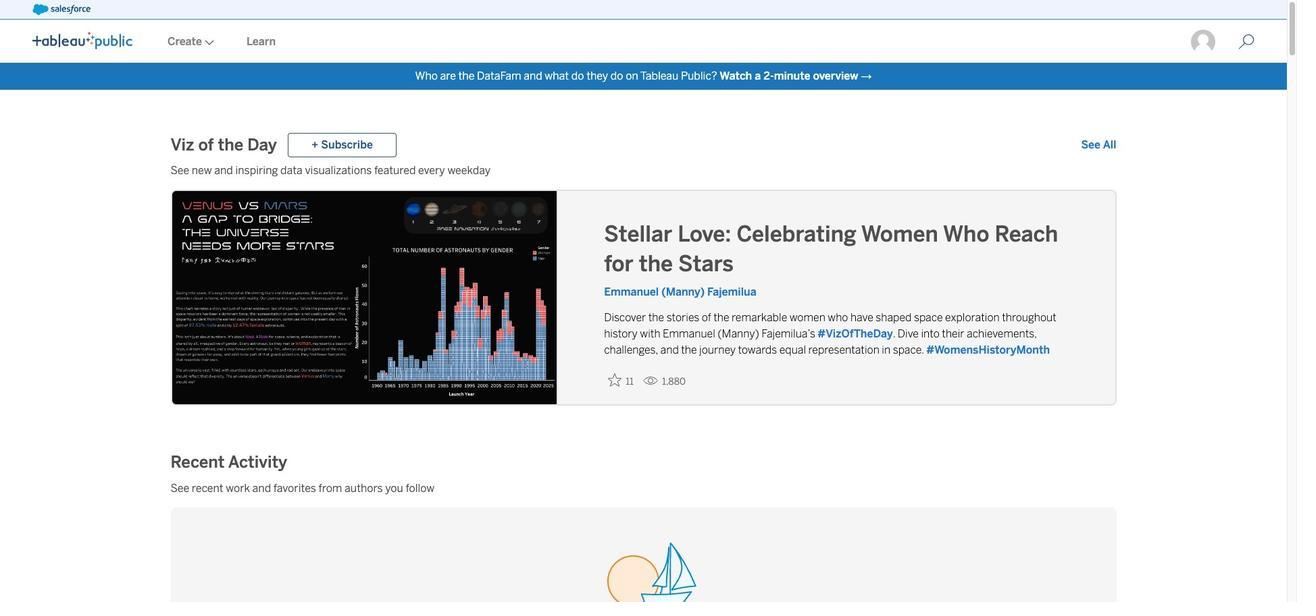 Task type: describe. For each thing, give the bounding box(es) containing it.
see recent work and favorites from authors you follow element
[[171, 481, 1117, 497]]

salesforce logo image
[[32, 4, 90, 15]]

recent activity heading
[[171, 452, 287, 473]]

see new and inspiring data visualizations featured every weekday element
[[171, 163, 1117, 179]]

jacob.simon6557 image
[[1190, 28, 1217, 55]]

go to search image
[[1222, 34, 1271, 50]]

Add Favorite button
[[604, 370, 638, 392]]



Task type: vqa. For each thing, say whether or not it's contained in the screenshot.
Make a copy image
no



Task type: locate. For each thing, give the bounding box(es) containing it.
tableau public viz of the day image
[[172, 191, 558, 407]]

create image
[[202, 40, 214, 45]]

add favorite image
[[608, 374, 622, 387]]

viz of the day heading
[[171, 134, 277, 156]]

logo image
[[32, 32, 132, 49]]

see all viz of the day element
[[1082, 137, 1117, 153]]



